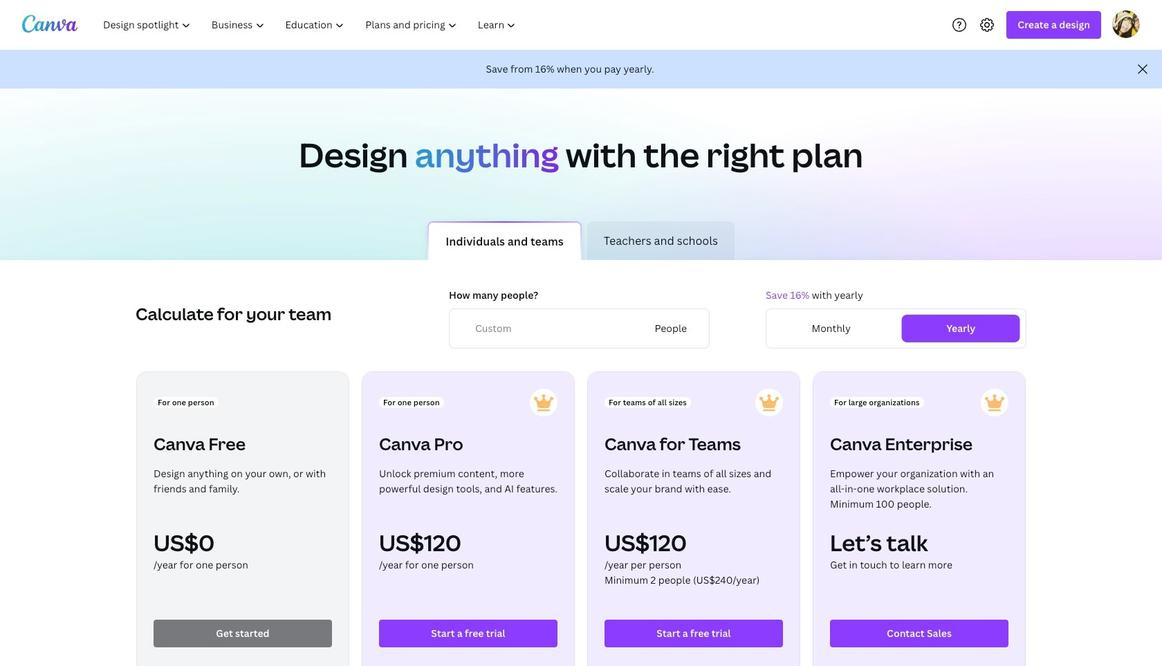 Task type: describe. For each thing, give the bounding box(es) containing it.
stephanie aranda image
[[1113, 10, 1140, 38]]

Custom text field
[[475, 321, 640, 336]]

top level navigation element
[[94, 11, 528, 39]]



Task type: locate. For each thing, give the bounding box(es) containing it.
tab panel
[[0, 277, 1162, 666]]

option group
[[766, 309, 1027, 349]]



Task type: vqa. For each thing, say whether or not it's contained in the screenshot.
Colorful Scrapbook Nostalgia Class Syllabus Blank Education Presentation Group
no



